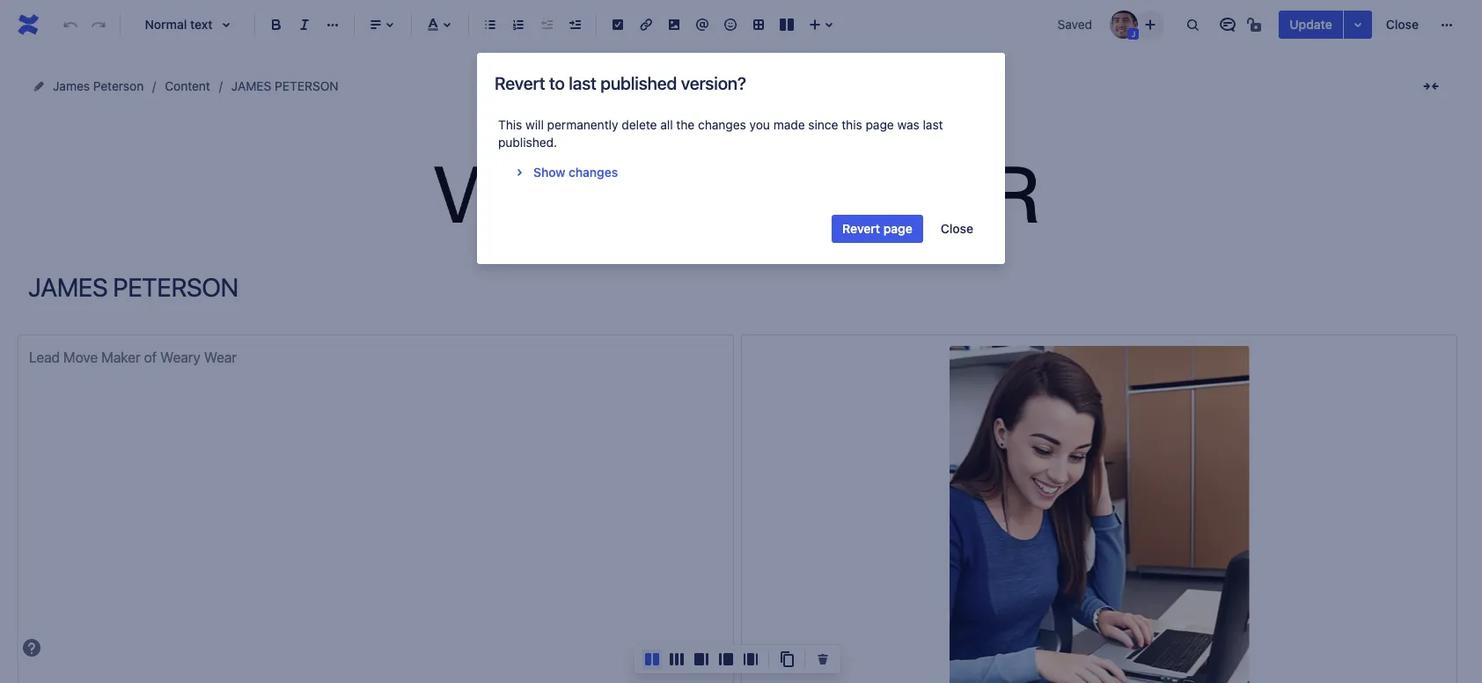 Task type: vqa. For each thing, say whether or not it's contained in the screenshot.
leftmost to do
no



Task type: locate. For each thing, give the bounding box(es) containing it.
1 vertical spatial page
[[884, 221, 913, 236]]

close button right the adjust update settings icon
[[1376, 11, 1430, 39]]

the
[[677, 117, 695, 132]]

revert for revert to last published version?
[[495, 73, 546, 93]]

1 horizontal spatial revert
[[843, 221, 881, 236]]

three columns with sidebars image
[[741, 649, 762, 670]]

last right was on the top right of page
[[923, 117, 944, 132]]

changes
[[698, 117, 747, 132], [569, 165, 618, 180]]

1 horizontal spatial last
[[923, 117, 944, 132]]

james
[[53, 78, 90, 93]]

mention image
[[692, 14, 713, 35]]

move
[[63, 350, 98, 365]]

all
[[661, 117, 673, 132]]

maker
[[101, 350, 141, 365]]

three columns image
[[667, 649, 688, 670]]

italic ⌘i image
[[294, 14, 315, 35]]

indent tab image
[[564, 14, 586, 35]]

1 vertical spatial changes
[[569, 165, 618, 180]]

0 horizontal spatial revert
[[495, 73, 546, 93]]

1 vertical spatial close button
[[931, 215, 985, 243]]

close right the adjust update settings icon
[[1387, 17, 1420, 32]]

james peterson link
[[232, 76, 339, 97]]

1 horizontal spatial close
[[1387, 17, 1420, 32]]

wear
[[204, 350, 237, 365]]

0 horizontal spatial close button
[[931, 215, 985, 243]]

show
[[534, 165, 566, 180]]

changes right show
[[569, 165, 618, 180]]

peterson
[[275, 78, 339, 93]]

1 vertical spatial last
[[923, 117, 944, 132]]

undo ⌘z image
[[60, 14, 81, 35]]

show changes button
[[498, 159, 629, 187]]

will
[[526, 117, 544, 132]]

0 horizontal spatial close
[[941, 221, 974, 236]]

you
[[750, 117, 770, 132]]

close right the revert page
[[941, 221, 974, 236]]

close
[[1387, 17, 1420, 32], [941, 221, 974, 236]]

close button
[[1376, 11, 1430, 39], [931, 215, 985, 243]]

page
[[866, 117, 894, 132], [884, 221, 913, 236]]

link image
[[636, 14, 657, 35]]

revert to last published version?
[[495, 73, 747, 93]]

0 vertical spatial page
[[866, 117, 894, 132]]

table image
[[749, 14, 770, 35]]

confluence image
[[14, 11, 42, 39], [14, 11, 42, 39]]

adjust update settings image
[[1348, 14, 1369, 35]]

action item image
[[608, 14, 629, 35]]

revert
[[495, 73, 546, 93], [843, 221, 881, 236]]

0 vertical spatial close
[[1387, 17, 1420, 32]]

changes right the the
[[698, 117, 747, 132]]

content
[[165, 78, 210, 93]]

Main content area, start typing to enter text. text field
[[18, 335, 1458, 683]]

james peterson
[[53, 78, 144, 93]]

revert page
[[843, 221, 913, 236]]

1 horizontal spatial changes
[[698, 117, 747, 132]]

show changes
[[534, 165, 618, 180]]

saved
[[1058, 17, 1093, 32]]

0 horizontal spatial last
[[569, 73, 597, 93]]

last
[[569, 73, 597, 93], [923, 117, 944, 132]]

update button
[[1280, 11, 1344, 39]]

revert inside button
[[843, 221, 881, 236]]

update
[[1290, 17, 1333, 32]]

1 vertical spatial close
[[941, 221, 974, 236]]

Give this page a title text field
[[28, 273, 1448, 302]]

make page fixed-width image
[[1421, 76, 1442, 97]]

0 vertical spatial revert
[[495, 73, 546, 93]]

bold ⌘b image
[[266, 14, 287, 35]]

close button right revert page button
[[931, 215, 985, 243]]

1 horizontal spatial close button
[[1376, 11, 1430, 39]]

weary
[[160, 350, 201, 365]]

1 vertical spatial revert
[[843, 221, 881, 236]]

version?
[[681, 73, 747, 93]]

lead move maker of weary wear
[[29, 350, 237, 365]]

0 vertical spatial changes
[[698, 117, 747, 132]]

last right to
[[569, 73, 597, 93]]

0 vertical spatial last
[[569, 73, 597, 93]]

0 horizontal spatial changes
[[569, 165, 618, 180]]



Task type: describe. For each thing, give the bounding box(es) containing it.
changes inside dropdown button
[[569, 165, 618, 180]]

emoji image
[[720, 14, 741, 35]]

this
[[498, 117, 522, 132]]

0 vertical spatial close button
[[1376, 11, 1430, 39]]

outdent ⇧tab image
[[536, 14, 557, 35]]

this
[[842, 117, 863, 132]]

right sidebar image
[[691, 649, 712, 670]]

published
[[601, 73, 677, 93]]

remove image
[[813, 649, 834, 670]]

move this page image
[[32, 79, 46, 93]]

this will permanently delete all the changes you made since this page was last published.
[[498, 117, 944, 150]]

last inside the this will permanently delete all the changes you made since this page was last published.
[[923, 117, 944, 132]]

add image, video, or file image
[[664, 14, 685, 35]]

lead
[[29, 350, 60, 365]]

redo ⌘⇧z image
[[88, 14, 109, 35]]

of
[[144, 350, 157, 365]]

made
[[774, 117, 805, 132]]

james peterson link
[[53, 76, 144, 97]]

was
[[898, 117, 920, 132]]

permanently
[[547, 117, 619, 132]]

since
[[809, 117, 839, 132]]

peterson
[[93, 78, 144, 93]]

numbered list ⌘⇧7 image
[[508, 14, 529, 35]]

published.
[[498, 135, 558, 150]]

changes inside the this will permanently delete all the changes you made since this page was last published.
[[698, 117, 747, 132]]

revert for revert page
[[843, 221, 881, 236]]

to
[[549, 73, 565, 93]]

layouts image
[[777, 14, 798, 35]]

toggle diff image
[[509, 162, 530, 183]]

page inside button
[[884, 221, 913, 236]]

revert to last published version? dialog
[[477, 53, 1006, 264]]

bullet list ⌘⇧8 image
[[480, 14, 501, 35]]

james
[[232, 78, 272, 93]]

two columns image
[[642, 649, 663, 670]]

content link
[[165, 76, 210, 97]]

james peterson
[[232, 78, 339, 93]]

page inside the this will permanently delete all the changes you made since this page was last published.
[[866, 117, 894, 132]]

close inside revert to last published version? dialog
[[941, 221, 974, 236]]

copy image
[[777, 649, 798, 670]]

delete
[[622, 117, 657, 132]]

left sidebar image
[[716, 649, 737, 670]]

revert page button
[[832, 215, 924, 243]]

james peterson image
[[1111, 11, 1139, 39]]



